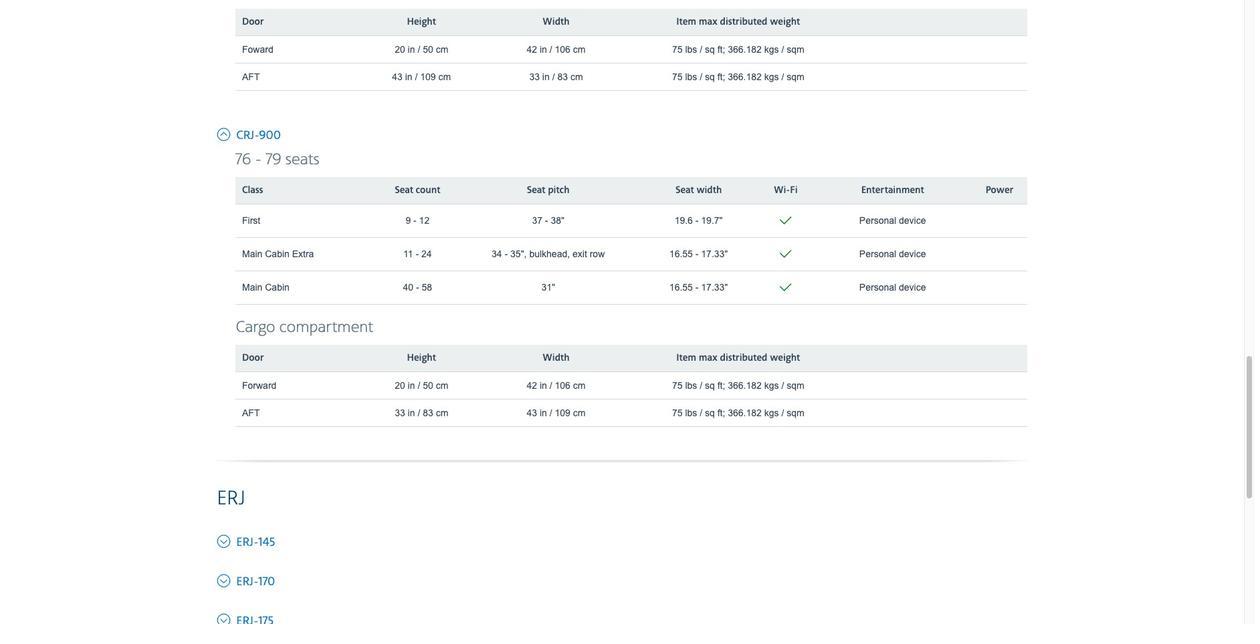 Task type: locate. For each thing, give the bounding box(es) containing it.
1 42 from the top
[[527, 44, 537, 55]]

4 75 from the top
[[672, 408, 683, 419]]

1 vertical spatial 16.55
[[669, 282, 693, 293]]

2 16.55 - 17.33" from the top
[[669, 282, 728, 293]]

2 366.182 from the top
[[728, 71, 762, 82]]

0 vertical spatial 33 in / 83 cm
[[529, 71, 583, 82]]

width
[[543, 16, 570, 28], [543, 352, 570, 364]]

0 vertical spatial door
[[242, 16, 264, 28]]

aft for forward
[[242, 408, 260, 419]]

0 vertical spatial 16.55 - 17.33"
[[669, 249, 728, 260]]

fi
[[790, 184, 798, 196]]

wi-
[[774, 184, 790, 196]]

2 vertical spatial personal device
[[859, 282, 926, 293]]

2 sq from the top
[[705, 71, 715, 82]]

2 personal from the top
[[859, 249, 896, 260]]

366.182
[[728, 44, 762, 55], [728, 71, 762, 82], [728, 380, 762, 391], [728, 408, 762, 419]]

cargo compartment
[[235, 318, 373, 338]]

device for 35",
[[899, 249, 926, 260]]

main cabin extra
[[242, 249, 314, 260]]

1 vertical spatial 33
[[395, 408, 405, 419]]

forward
[[242, 380, 276, 391]]

1 sqm from the top
[[787, 44, 804, 55]]

aft for foward
[[242, 71, 260, 82]]

seat for seat pitch
[[527, 184, 545, 196]]

erj- for 170
[[236, 575, 258, 590]]

1 vertical spatial 43 in / 109 cm
[[527, 408, 586, 419]]

1 vertical spatial 109
[[555, 408, 570, 419]]

device
[[899, 216, 926, 226], [899, 249, 926, 260], [899, 282, 926, 293]]

1 vertical spatial 106
[[555, 380, 570, 391]]

personal device for 35",
[[859, 249, 926, 260]]

4 lbs from the top
[[685, 408, 697, 419]]

0 vertical spatial aft
[[242, 71, 260, 82]]

11 - 24
[[403, 249, 432, 260]]

3 seat from the left
[[676, 184, 694, 196]]

cabin for main cabin
[[265, 282, 290, 293]]

106 for 83
[[555, 44, 570, 55]]

aft down foward
[[242, 71, 260, 82]]

aft down forward
[[242, 408, 260, 419]]

1 personal device from the top
[[859, 216, 926, 226]]

seat
[[395, 184, 413, 196], [527, 184, 545, 196], [676, 184, 694, 196]]

cm
[[436, 44, 448, 55], [573, 44, 586, 55], [438, 71, 451, 82], [570, 71, 583, 82], [436, 380, 448, 391], [573, 380, 586, 391], [436, 408, 448, 419], [573, 408, 586, 419]]

19.6
[[675, 216, 693, 226]]

1 vertical spatial 33 in / 83 cm
[[395, 408, 448, 419]]

1 vertical spatial door
[[242, 352, 264, 364]]

2 device from the top
[[899, 249, 926, 260]]

expand image left erj-170 on the bottom left
[[217, 571, 234, 589]]

0 horizontal spatial seat
[[395, 184, 413, 196]]

0 vertical spatial 106
[[555, 44, 570, 55]]

1 vertical spatial 20 in / 50 cm
[[395, 380, 448, 391]]

2 aft from the top
[[242, 408, 260, 419]]

2 item max distributed weight from the top
[[676, 352, 800, 364]]

erj- right expand image
[[236, 536, 258, 550]]

34 - 35", bulkhead, exit row
[[492, 249, 605, 260]]

2 75 lbs / sq ft; 366.182 kgs / sqm from the top
[[672, 71, 804, 82]]

83
[[557, 71, 568, 82], [423, 408, 433, 419]]

in
[[408, 44, 415, 55], [540, 44, 547, 55], [405, 71, 412, 82], [542, 71, 550, 82], [408, 380, 415, 391], [540, 380, 547, 391], [408, 408, 415, 419], [540, 408, 547, 419]]

0 vertical spatial item
[[676, 16, 696, 28]]

1 horizontal spatial 83
[[557, 71, 568, 82]]

erj-
[[236, 536, 258, 550], [236, 575, 258, 590]]

1 ft; from the top
[[717, 44, 725, 55]]

personal
[[859, 216, 896, 226], [859, 249, 896, 260], [859, 282, 896, 293]]

1 door from the top
[[242, 16, 264, 28]]

0 vertical spatial 109
[[420, 71, 436, 82]]

check image
[[778, 245, 794, 264], [778, 278, 794, 297]]

16.55 - 17.33"
[[669, 249, 728, 260], [669, 282, 728, 293]]

item max distributed weight
[[676, 16, 800, 28], [676, 352, 800, 364]]

3 ft; from the top
[[717, 380, 725, 391]]

106
[[555, 44, 570, 55], [555, 380, 570, 391]]

0 horizontal spatial 33 in / 83 cm
[[395, 408, 448, 419]]

33
[[529, 71, 540, 82], [395, 408, 405, 419]]

seat for seat width
[[676, 184, 694, 196]]

kgs
[[764, 44, 779, 55], [764, 71, 779, 82], [764, 380, 779, 391], [764, 408, 779, 419]]

11
[[403, 249, 413, 260]]

1 vertical spatial main
[[242, 282, 262, 293]]

height for 83
[[407, 352, 436, 364]]

2 17.33" from the top
[[701, 282, 728, 293]]

erj-170
[[236, 575, 275, 590]]

max
[[699, 16, 718, 28], [699, 352, 718, 364]]

0 vertical spatial 16.55
[[669, 249, 693, 260]]

1 vertical spatial width
[[543, 352, 570, 364]]

2 height from the top
[[407, 352, 436, 364]]

0 vertical spatial weight
[[770, 16, 800, 28]]

sq
[[705, 44, 715, 55], [705, 71, 715, 82], [705, 380, 715, 391], [705, 408, 715, 419]]

0 vertical spatial 42 in / 106 cm
[[527, 44, 586, 55]]

1 personal from the top
[[859, 216, 896, 226]]

cabin left 'extra'
[[265, 249, 290, 260]]

0 vertical spatial erj-
[[236, 536, 258, 550]]

2 vertical spatial device
[[899, 282, 926, 293]]

main cabin
[[242, 282, 290, 293]]

2 cabin from the top
[[265, 282, 290, 293]]

1 seat from the left
[[395, 184, 413, 196]]

main down first
[[242, 249, 262, 260]]

2 max from the top
[[699, 352, 718, 364]]

2 42 from the top
[[527, 380, 537, 391]]

2 erj- from the top
[[236, 575, 258, 590]]

50
[[423, 44, 433, 55], [423, 380, 433, 391]]

personal device
[[859, 216, 926, 226], [859, 249, 926, 260], [859, 282, 926, 293]]

1 expand image from the top
[[217, 571, 234, 589]]

1 width from the top
[[543, 16, 570, 28]]

1 vertical spatial weight
[[770, 352, 800, 364]]

109
[[420, 71, 436, 82], [555, 408, 570, 419]]

1 vertical spatial expand image
[[217, 610, 234, 625]]

1 16.55 - 17.33" from the top
[[669, 249, 728, 260]]

16.55
[[669, 249, 693, 260], [669, 282, 693, 293]]

16.55 for 31"
[[669, 282, 693, 293]]

0 horizontal spatial 33
[[395, 408, 405, 419]]

0 vertical spatial 43 in / 109 cm
[[392, 71, 451, 82]]

cabin
[[265, 249, 290, 260], [265, 282, 290, 293]]

0 vertical spatial cabin
[[265, 249, 290, 260]]

20 in / 50 cm
[[395, 44, 448, 55], [395, 380, 448, 391]]

door
[[242, 16, 264, 28], [242, 352, 264, 364]]

2 106 from the top
[[555, 380, 570, 391]]

/
[[418, 44, 420, 55], [550, 44, 552, 55], [700, 44, 702, 55], [782, 44, 784, 55], [415, 71, 418, 82], [552, 71, 555, 82], [700, 71, 702, 82], [782, 71, 784, 82], [418, 380, 420, 391], [550, 380, 552, 391], [700, 380, 702, 391], [782, 380, 784, 391], [418, 408, 420, 419], [550, 408, 552, 419], [700, 408, 702, 419], [782, 408, 784, 419]]

extra
[[292, 249, 314, 260]]

width for 83
[[543, 16, 570, 28]]

2 20 from the top
[[395, 380, 405, 391]]

0 vertical spatial 20 in / 50 cm
[[395, 44, 448, 55]]

weight for 43 in / 109 cm
[[770, 352, 800, 364]]

max for 43 in / 109 cm
[[699, 352, 718, 364]]

16.55 - 17.33" for 31"
[[669, 282, 728, 293]]

2 42 in / 106 cm from the top
[[527, 380, 586, 391]]

1 75 lbs / sq ft; 366.182 kgs / sqm from the top
[[672, 44, 804, 55]]

2 seat from the left
[[527, 184, 545, 196]]

1 vertical spatial cabin
[[265, 282, 290, 293]]

1 vertical spatial aft
[[242, 408, 260, 419]]

2 50 from the top
[[423, 380, 433, 391]]

1 height from the top
[[407, 16, 436, 28]]

2 personal device from the top
[[859, 249, 926, 260]]

door up foward
[[242, 16, 264, 28]]

1 erj- from the top
[[236, 536, 258, 550]]

count
[[416, 184, 440, 196]]

37 - 38"
[[532, 216, 565, 226]]

1 vertical spatial device
[[899, 249, 926, 260]]

1 50 from the top
[[423, 44, 433, 55]]

1 check image from the top
[[778, 245, 794, 264]]

2 lbs from the top
[[685, 71, 697, 82]]

1 cabin from the top
[[265, 249, 290, 260]]

1 vertical spatial check image
[[778, 278, 794, 297]]

0 vertical spatial check image
[[778, 245, 794, 264]]

1 weight from the top
[[770, 16, 800, 28]]

0 horizontal spatial 109
[[420, 71, 436, 82]]

1 horizontal spatial 43
[[527, 408, 537, 419]]

0 vertical spatial 20
[[395, 44, 405, 55]]

900
[[259, 128, 281, 143]]

erj
[[217, 487, 246, 512]]

1 max from the top
[[699, 16, 718, 28]]

item for 43 in / 109 cm
[[676, 352, 696, 364]]

42
[[527, 44, 537, 55], [527, 380, 537, 391]]

0 vertical spatial item max distributed weight
[[676, 16, 800, 28]]

1 vertical spatial distributed
[[720, 352, 767, 364]]

106 for 109
[[555, 380, 570, 391]]

door up forward
[[242, 352, 264, 364]]

9
[[406, 216, 411, 226]]

75
[[672, 44, 683, 55], [672, 71, 683, 82], [672, 380, 683, 391], [672, 408, 683, 419]]

1 17.33" from the top
[[701, 249, 728, 260]]

expand image
[[217, 571, 234, 589], [217, 610, 234, 625]]

expand image down erj-170 link
[[217, 610, 234, 625]]

2 vertical spatial personal
[[859, 282, 896, 293]]

43 in / 109 cm
[[392, 71, 451, 82], [527, 408, 586, 419]]

2 check image from the top
[[778, 278, 794, 297]]

check image for 34 - 35", bulkhead, exit row
[[778, 245, 794, 264]]

0 horizontal spatial 83
[[423, 408, 433, 419]]

0 vertical spatial personal
[[859, 216, 896, 226]]

3 366.182 from the top
[[728, 380, 762, 391]]

75 lbs / sq ft; 366.182 kgs / sqm
[[672, 44, 804, 55], [672, 71, 804, 82], [672, 380, 804, 391], [672, 408, 804, 419]]

58
[[422, 282, 432, 293]]

0 vertical spatial device
[[899, 216, 926, 226]]

cabin down main cabin extra
[[265, 282, 290, 293]]

1 16.55 from the top
[[669, 249, 693, 260]]

main
[[242, 249, 262, 260], [242, 282, 262, 293]]

erj- down erj-145
[[236, 575, 258, 590]]

1 20 in / 50 cm from the top
[[395, 44, 448, 55]]

0 vertical spatial 43
[[392, 71, 403, 82]]

aft
[[242, 71, 260, 82], [242, 408, 260, 419]]

19.6 - 19.7"
[[675, 216, 723, 226]]

entertainment
[[861, 184, 924, 196]]

50 for 109
[[423, 44, 433, 55]]

38"
[[551, 216, 565, 226]]

seats
[[285, 150, 320, 170]]

personal for 38"
[[859, 216, 896, 226]]

power
[[986, 184, 1014, 196]]

2 20 in / 50 cm from the top
[[395, 380, 448, 391]]

width for 109
[[543, 352, 570, 364]]

1 vertical spatial personal
[[859, 249, 896, 260]]

4 75 lbs / sq ft; 366.182 kgs / sqm from the top
[[672, 408, 804, 419]]

1 device from the top
[[899, 216, 926, 226]]

2 16.55 from the top
[[669, 282, 693, 293]]

4 366.182 from the top
[[728, 408, 762, 419]]

1 horizontal spatial 33
[[529, 71, 540, 82]]

20 in / 50 cm for 109
[[395, 44, 448, 55]]

height
[[407, 16, 436, 28], [407, 352, 436, 364]]

2 door from the top
[[242, 352, 264, 364]]

145
[[258, 536, 275, 550]]

1 vertical spatial 50
[[423, 380, 433, 391]]

4 sqm from the top
[[787, 408, 804, 419]]

1 vertical spatial max
[[699, 352, 718, 364]]

2 kgs from the top
[[764, 71, 779, 82]]

4 sq from the top
[[705, 408, 715, 419]]

0 vertical spatial width
[[543, 16, 570, 28]]

item
[[676, 16, 696, 28], [676, 352, 696, 364]]

1 vertical spatial height
[[407, 352, 436, 364]]

0 vertical spatial 17.33"
[[701, 249, 728, 260]]

2 expand image from the top
[[217, 610, 234, 625]]

width
[[697, 184, 722, 196]]

1 vertical spatial erj-
[[236, 575, 258, 590]]

0 horizontal spatial 43
[[392, 71, 403, 82]]

42 for 43 in / 109 cm
[[527, 380, 537, 391]]

1 horizontal spatial seat
[[527, 184, 545, 196]]

16.55 for 34 - 35", bulkhead, exit row
[[669, 249, 693, 260]]

1 item max distributed weight from the top
[[676, 16, 800, 28]]

0 vertical spatial 42
[[527, 44, 537, 55]]

2 weight from the top
[[770, 352, 800, 364]]

0 vertical spatial main
[[242, 249, 262, 260]]

1 main from the top
[[242, 249, 262, 260]]

1 vertical spatial item max distributed weight
[[676, 352, 800, 364]]

1 vertical spatial 83
[[423, 408, 433, 419]]

1 vertical spatial 17.33"
[[701, 282, 728, 293]]

distributed for 33 in / 83 cm
[[720, 16, 767, 28]]

1 vertical spatial item
[[676, 352, 696, 364]]

item for 33 in / 83 cm
[[676, 16, 696, 28]]

1 vertical spatial 42 in / 106 cm
[[527, 380, 586, 391]]

2 width from the top
[[543, 352, 570, 364]]

0 vertical spatial height
[[407, 16, 436, 28]]

seat left width
[[676, 184, 694, 196]]

seat left "pitch"
[[527, 184, 545, 196]]

3 personal device from the top
[[859, 282, 926, 293]]

20 for 33
[[395, 380, 405, 391]]

16.55 - 17.33" for 34 - 35", bulkhead, exit row
[[669, 249, 728, 260]]

sqm
[[787, 44, 804, 55], [787, 71, 804, 82], [787, 380, 804, 391], [787, 408, 804, 419]]

item max distributed weight for 33 in / 83 cm
[[676, 16, 800, 28]]

2 item from the top
[[676, 352, 696, 364]]

1 42 in / 106 cm from the top
[[527, 44, 586, 55]]

distributed
[[720, 16, 767, 28], [720, 352, 767, 364]]

17.33"
[[701, 249, 728, 260], [701, 282, 728, 293]]

2 horizontal spatial seat
[[676, 184, 694, 196]]

-
[[255, 150, 262, 170], [413, 216, 417, 226], [545, 216, 548, 226], [695, 216, 699, 226], [416, 249, 419, 260], [505, 249, 508, 260], [695, 249, 699, 260], [416, 282, 419, 293], [695, 282, 699, 293]]

0 vertical spatial 50
[[423, 44, 433, 55]]

0 vertical spatial personal device
[[859, 216, 926, 226]]

crj-
[[236, 128, 259, 143]]

0 vertical spatial 33
[[529, 71, 540, 82]]

20 in / 50 cm for 83
[[395, 380, 448, 391]]

height for 109
[[407, 16, 436, 28]]

42 in / 106 cm
[[527, 44, 586, 55], [527, 380, 586, 391]]

0 vertical spatial distributed
[[720, 16, 767, 28]]

ft;
[[717, 44, 725, 55], [717, 71, 725, 82], [717, 380, 725, 391], [717, 408, 725, 419]]

1 vertical spatial 16.55 - 17.33"
[[669, 282, 728, 293]]

2 main from the top
[[242, 282, 262, 293]]

19.7"
[[701, 216, 723, 226]]

weight
[[770, 16, 800, 28], [770, 352, 800, 364]]

expand image inside erj-170 link
[[217, 571, 234, 589]]

1 aft from the top
[[242, 71, 260, 82]]

1 distributed from the top
[[720, 16, 767, 28]]

0 vertical spatial expand image
[[217, 571, 234, 589]]

33 in / 83 cm
[[529, 71, 583, 82], [395, 408, 448, 419]]

20
[[395, 44, 405, 55], [395, 380, 405, 391]]

seat left count
[[395, 184, 413, 196]]

1 vertical spatial 42
[[527, 380, 537, 391]]

170
[[258, 575, 275, 590]]

1 item from the top
[[676, 16, 696, 28]]

main for main cabin
[[242, 282, 262, 293]]

0 horizontal spatial 43 in / 109 cm
[[392, 71, 451, 82]]

0 vertical spatial max
[[699, 16, 718, 28]]

lbs
[[685, 44, 697, 55], [685, 71, 697, 82], [685, 380, 697, 391], [685, 408, 697, 419]]

main up cargo
[[242, 282, 262, 293]]

1 vertical spatial 20
[[395, 380, 405, 391]]

erj-145
[[236, 536, 275, 550]]

class
[[242, 184, 263, 196]]

1 vertical spatial personal device
[[859, 249, 926, 260]]

2 distributed from the top
[[720, 352, 767, 364]]

1 106 from the top
[[555, 44, 570, 55]]

1 20 from the top
[[395, 44, 405, 55]]



Task type: vqa. For each thing, say whether or not it's contained in the screenshot.


Task type: describe. For each thing, give the bounding box(es) containing it.
17.33" for 34 - 35", bulkhead, exit row
[[701, 249, 728, 260]]

76
[[235, 150, 251, 170]]

seat for seat count
[[395, 184, 413, 196]]

42 for 33 in / 83 cm
[[527, 44, 537, 55]]

31"
[[541, 282, 555, 293]]

50 for 83
[[423, 380, 433, 391]]

40 - 58
[[403, 282, 432, 293]]

check image for 31"
[[778, 278, 794, 297]]

seat pitch
[[527, 184, 570, 196]]

1 75 from the top
[[672, 44, 683, 55]]

42 in / 106 cm for 109
[[527, 380, 586, 391]]

17.33" for 31"
[[701, 282, 728, 293]]

max for 33 in / 83 cm
[[699, 16, 718, 28]]

first
[[242, 216, 260, 226]]

1 lbs from the top
[[685, 44, 697, 55]]

item max distributed weight for 43 in / 109 cm
[[676, 352, 800, 364]]

personal for 35",
[[859, 249, 896, 260]]

row
[[590, 249, 605, 260]]

seat width
[[676, 184, 722, 196]]

3 sq from the top
[[705, 380, 715, 391]]

exit
[[573, 249, 587, 260]]

bulkhead,
[[529, 249, 570, 260]]

1 horizontal spatial 109
[[555, 408, 570, 419]]

3 kgs from the top
[[764, 380, 779, 391]]

compartment
[[279, 318, 373, 338]]

24
[[421, 249, 432, 260]]

expand image
[[217, 532, 234, 550]]

34
[[492, 249, 502, 260]]

3 sqm from the top
[[787, 380, 804, 391]]

1 366.182 from the top
[[728, 44, 762, 55]]

device for 38"
[[899, 216, 926, 226]]

1 sq from the top
[[705, 44, 715, 55]]

37
[[532, 216, 542, 226]]

personal device for 38"
[[859, 216, 926, 226]]

pitch
[[548, 184, 570, 196]]

0 vertical spatial 83
[[557, 71, 568, 82]]

9 - 12
[[406, 216, 430, 226]]

40
[[403, 282, 413, 293]]

main for main cabin extra
[[242, 249, 262, 260]]

wi-fi
[[774, 184, 798, 196]]

42 in / 106 cm for 83
[[527, 44, 586, 55]]

cabin for main cabin extra
[[265, 249, 290, 260]]

crj-900 link
[[217, 124, 281, 144]]

20 for 43
[[395, 44, 405, 55]]

distributed for 43 in / 109 cm
[[720, 352, 767, 364]]

1 horizontal spatial 43 in / 109 cm
[[527, 408, 586, 419]]

4 kgs from the top
[[764, 408, 779, 419]]

1 horizontal spatial 33 in / 83 cm
[[529, 71, 583, 82]]

2 75 from the top
[[672, 71, 683, 82]]

3 75 from the top
[[672, 380, 683, 391]]

3 lbs from the top
[[685, 380, 697, 391]]

3 personal from the top
[[859, 282, 896, 293]]

door for foward
[[242, 16, 264, 28]]

1 kgs from the top
[[764, 44, 779, 55]]

erj-170 link
[[217, 571, 275, 590]]

erj- for 145
[[236, 536, 258, 550]]

large image
[[217, 124, 234, 142]]

door for forward
[[242, 352, 264, 364]]

check image
[[778, 211, 794, 231]]

2 ft; from the top
[[717, 71, 725, 82]]

3 75 lbs / sq ft; 366.182 kgs / sqm from the top
[[672, 380, 804, 391]]

2 sqm from the top
[[787, 71, 804, 82]]

3 device from the top
[[899, 282, 926, 293]]

seat count
[[395, 184, 440, 196]]

1 vertical spatial 43
[[527, 408, 537, 419]]

4 ft; from the top
[[717, 408, 725, 419]]

12
[[419, 216, 430, 226]]

76 - 79 seats
[[235, 150, 320, 170]]

weight for 33 in / 83 cm
[[770, 16, 800, 28]]

35",
[[510, 249, 527, 260]]

crj-900
[[236, 128, 281, 143]]

cargo
[[235, 318, 275, 338]]

79
[[266, 150, 281, 170]]

foward
[[242, 44, 273, 55]]

erj-145 link
[[217, 532, 275, 551]]



